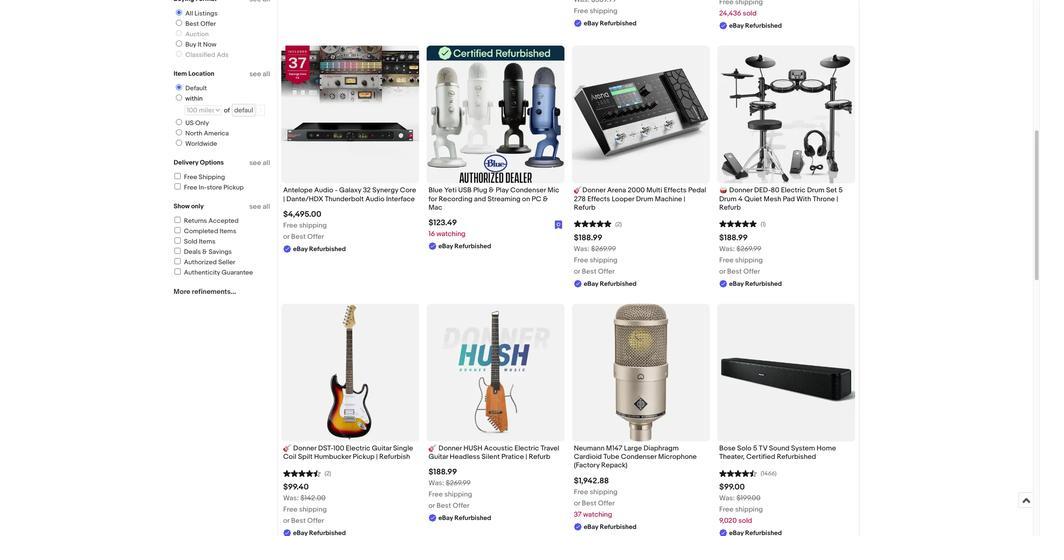Task type: vqa. For each thing, say whether or not it's contained in the screenshot.
Dec
no



Task type: describe. For each thing, give the bounding box(es) containing it.
🎸 donner hush acoustic electric travel guitar headless silent pratice | refurb
[[429, 444, 560, 462]]

core
[[400, 186, 416, 195]]

all listings
[[185, 9, 218, 17]]

seller
[[218, 258, 235, 266]]

| inside antelope audio - galaxy 32 synergy core | dante/hdx thunderbolt audio interface
[[283, 195, 285, 204]]

see for returns accepted
[[249, 202, 261, 211]]

streaming
[[488, 195, 521, 204]]

0 horizontal spatial effects
[[588, 195, 610, 204]]

items for sold items
[[199, 238, 216, 246]]

donner inside 🎸 donner hush acoustic electric travel guitar headless silent pratice | refurb
[[439, 444, 462, 453]]

listings
[[195, 9, 218, 17]]

guitar inside 🎸 donner hush acoustic electric travel guitar headless silent pratice | refurb
[[429, 453, 448, 462]]

| inside 🎸donner arena 2000 multi effects pedal 278 effects looper drum machine | refurb
[[684, 195, 686, 204]]

condenser for $123.49
[[510, 186, 546, 195]]

set
[[826, 186, 837, 195]]

for
[[429, 195, 437, 204]]

antelope audio - galaxy 32 synergy core | dante/hdx thunderbolt audio interface link
[[283, 186, 417, 206]]

delivery
[[174, 159, 198, 167]]

acoustic
[[484, 444, 513, 453]]

free inside the "$99.40 was: $142.00 free shipping or best offer"
[[283, 506, 298, 514]]

shipping inside the $4,495.00 free shipping or best offer
[[299, 221, 327, 230]]

only
[[191, 202, 204, 210]]

in-
[[199, 184, 207, 192]]

best inside the $4,495.00 free shipping or best offer
[[291, 232, 306, 241]]

see all button for returns accepted
[[249, 202, 270, 211]]

within radio
[[176, 95, 182, 101]]

dante/hdx
[[287, 195, 323, 204]]

Free In-store Pickup checkbox
[[175, 184, 181, 190]]

completed
[[184, 227, 218, 235]]

system
[[791, 444, 815, 453]]

$99.00 was: $199.00 free shipping 9,020 sold
[[720, 483, 763, 526]]

solo
[[737, 444, 752, 453]]

cardioid
[[574, 453, 602, 462]]

delivery options
[[174, 159, 224, 167]]

worldwide link
[[172, 140, 219, 148]]

condenser for $1,942.88
[[621, 453, 657, 462]]

or inside $1,942.88 free shipping or best offer 37 watching
[[574, 499, 580, 508]]

worldwide
[[185, 140, 217, 148]]

16
[[429, 230, 435, 239]]

free in-store pickup
[[184, 184, 244, 192]]

thunderbolt
[[325, 195, 364, 204]]

Authenticity Guarantee checkbox
[[175, 269, 181, 275]]

shipping inside $1,942.88 free shipping or best offer 37 watching
[[590, 488, 618, 497]]

see for free shipping
[[249, 159, 261, 168]]

arena
[[607, 186, 626, 195]]

deals & savings
[[184, 248, 232, 256]]

-
[[335, 186, 338, 195]]

donner for $188.99
[[730, 186, 753, 195]]

or inside the $4,495.00 free shipping or best offer
[[283, 232, 290, 241]]

more refinements...
[[174, 288, 236, 296]]

(factory
[[574, 461, 600, 470]]

refurb inside 🎸 donner hush acoustic electric travel guitar headless silent pratice | refurb
[[529, 453, 551, 462]]

free inside the $4,495.00 free shipping or best offer
[[283, 221, 298, 230]]

diaphragm
[[644, 444, 679, 453]]

mac
[[429, 203, 442, 212]]

bose solo 5 tv sound system home theater, certified refurbished link
[[720, 444, 854, 464]]

returns accepted link
[[173, 217, 239, 225]]

[object undefined] image
[[555, 221, 563, 229]]

Default radio
[[176, 84, 182, 90]]

$4,495.00
[[283, 210, 321, 219]]

| inside '🥁 donner ded-80 electric drum set 5 drum 4 quiet mesh pad with throne | refurb'
[[837, 195, 838, 204]]

1 horizontal spatial &
[[489, 186, 494, 195]]

bose solo 5 tv sound system home theater, certified refurbished
[[720, 444, 836, 462]]

$4,495.00 free shipping or best offer
[[283, 210, 327, 241]]

tube
[[604, 453, 620, 462]]

0 horizontal spatial pickup
[[224, 184, 244, 192]]

completed items
[[184, 227, 236, 235]]

all listings link
[[172, 9, 220, 17]]

0 horizontal spatial $269.99
[[446, 479, 471, 488]]

offer inside $1,942.88 free shipping or best offer 37 watching
[[598, 499, 615, 508]]

item location
[[174, 70, 214, 78]]

yeti
[[444, 186, 457, 195]]

0 horizontal spatial audio
[[314, 186, 333, 195]]

us only
[[185, 119, 209, 127]]

shipping
[[199, 173, 225, 181]]

guitar inside 🎸 donner dst-100 electric guitar single coil spilt humbucker pickup | refurbish
[[372, 444, 392, 453]]

refurbished inside bose solo 5 tv sound system home theater, certified refurbished
[[777, 453, 816, 462]]

electric for $99.40
[[346, 444, 370, 453]]

🎸donner arena 2000 multi effects pedal 278 effects looper drum machine | refurb image
[[572, 46, 710, 184]]

throne
[[813, 195, 835, 204]]

5 inside '🥁 donner ded-80 electric drum set 5 drum 4 quiet mesh pad with throne | refurb'
[[839, 186, 843, 195]]

5 out of 5 stars image for 🎸donner arena 2000 multi effects pedal 278 effects looper drum machine | refurb
[[574, 219, 612, 228]]

4.5 out of 5 stars image for $99.40
[[283, 469, 321, 478]]

location
[[188, 70, 214, 78]]

free inside $99.00 was: $199.00 free shipping 9,020 sold
[[720, 506, 734, 514]]

pc
[[532, 195, 542, 204]]

sold items link
[[173, 238, 216, 246]]

go image
[[257, 107, 264, 114]]

4.5 out of 5 stars image for $99.00
[[720, 469, 757, 478]]

watching inside $1,942.88 free shipping or best offer 37 watching
[[583, 510, 612, 519]]

32
[[363, 186, 371, 195]]

headless
[[450, 453, 480, 462]]

theater,
[[720, 453, 745, 462]]

(2) for $99.40
[[325, 470, 331, 478]]

9,020
[[720, 517, 737, 526]]

100
[[333, 444, 344, 453]]

offer inside the $4,495.00 free shipping or best offer
[[307, 232, 324, 241]]

or inside the "$99.40 was: $142.00 free shipping or best offer"
[[283, 517, 290, 526]]

auction
[[185, 30, 209, 38]]

all for free shipping
[[263, 159, 270, 168]]

1 horizontal spatial effects
[[664, 186, 687, 195]]

5 inside bose solo 5 tv sound system home theater, certified refurbished
[[753, 444, 757, 453]]

antelope
[[283, 186, 313, 195]]

2 horizontal spatial &
[[543, 195, 548, 204]]

🎸 donner dst-100 electric guitar single coil spilt humbucker pickup | refurbish image
[[281, 304, 419, 442]]

0 horizontal spatial &
[[202, 248, 207, 256]]

pratice
[[502, 453, 524, 462]]

free shipping
[[184, 173, 225, 181]]

donner for $99.40
[[293, 444, 317, 453]]

pedal
[[688, 186, 707, 195]]

$123.49
[[429, 218, 457, 228]]

(2) link for $99.40
[[283, 469, 331, 478]]

1 horizontal spatial audio
[[366, 195, 385, 204]]

🎸 donner hush acoustic electric travel guitar headless silent pratice | refurb image
[[427, 304, 565, 442]]

$199.00
[[737, 494, 761, 503]]

Best Offer radio
[[176, 20, 182, 26]]

multi
[[647, 186, 662, 195]]

37
[[574, 510, 582, 519]]

default text field
[[232, 104, 255, 117]]

refurbish
[[379, 453, 410, 462]]

antelope audio - galaxy 32 synergy core | dante/hdx thunderbolt audio interface image
[[281, 46, 419, 184]]

$188.99 was: $269.99 free shipping or best offer for 🥁 donner ded-80 electric drum set 5 drum 4 quiet mesh pad with throne | refurb
[[720, 233, 763, 276]]

north
[[185, 129, 202, 137]]

pickup inside 🎸 donner dst-100 electric guitar single coil spilt humbucker pickup | refurbish
[[353, 453, 375, 462]]

see all for default
[[249, 70, 270, 79]]

🎸 donner dst-100 electric guitar single coil spilt humbucker pickup | refurbish
[[283, 444, 413, 462]]

best offer link
[[172, 20, 218, 28]]

offer inside the "$99.40 was: $142.00 free shipping or best offer"
[[307, 517, 324, 526]]

authenticity guarantee
[[184, 269, 253, 277]]

$1,942.88 free shipping or best offer 37 watching
[[574, 476, 618, 519]]

was: for refurb
[[574, 245, 590, 254]]

blue yeti usb plug & play condenser mic for recording and streaming on pc & mac link
[[429, 186, 563, 215]]

🥁
[[720, 186, 728, 195]]

see all button for default
[[249, 70, 270, 79]]

options
[[200, 159, 224, 167]]



Task type: locate. For each thing, give the bounding box(es) containing it.
4.5 out of 5 stars image up $99.00
[[720, 469, 757, 478]]

authorized
[[184, 258, 217, 266]]

electric left travel
[[515, 444, 539, 453]]

2 all from the top
[[263, 159, 270, 168]]

all
[[263, 70, 270, 79], [263, 159, 270, 168], [263, 202, 270, 211]]

1 vertical spatial see
[[249, 159, 261, 168]]

refurb down 🎸donner
[[574, 203, 596, 212]]

0 horizontal spatial drum
[[636, 195, 654, 204]]

2 horizontal spatial electric
[[781, 186, 806, 195]]

0 vertical spatial 5
[[839, 186, 843, 195]]

2 4.5 out of 5 stars image from the left
[[720, 469, 757, 478]]

now
[[203, 40, 216, 48]]

0 horizontal spatial condenser
[[510, 186, 546, 195]]

1 horizontal spatial $188.99 was: $269.99 free shipping or best offer
[[574, 233, 618, 276]]

1 vertical spatial condenser
[[621, 453, 657, 462]]

2 vertical spatial see all
[[249, 202, 270, 211]]

drum right looper
[[636, 195, 654, 204]]

items down accepted
[[220, 227, 236, 235]]

3 see all button from the top
[[249, 202, 270, 211]]

condenser inside neumann m147 large diaphragm cardioid tube condenser microphone (factory repack)
[[621, 453, 657, 462]]

2 horizontal spatial refurb
[[720, 203, 741, 212]]

& left the play
[[489, 186, 494, 195]]

electric inside 🎸 donner dst-100 electric guitar single coil spilt humbucker pickup | refurbish
[[346, 444, 370, 453]]

ads
[[217, 51, 229, 59]]

(1) link
[[720, 219, 766, 228]]

🎸 donner hush acoustic electric travel guitar headless silent pratice | refurb link
[[429, 444, 563, 464]]

1 see from the top
[[249, 70, 261, 79]]

see for default
[[249, 70, 261, 79]]

free shipping
[[574, 6, 618, 15]]

1 horizontal spatial 🎸
[[429, 444, 437, 453]]

1 horizontal spatial 4.5 out of 5 stars image
[[720, 469, 757, 478]]

neumann m147 large diaphragm cardioid tube condenser microphone (factory repack) image
[[572, 304, 710, 442]]

default link
[[172, 84, 209, 92]]

🎸donner
[[574, 186, 606, 195]]

[object undefined] image
[[555, 220, 563, 229]]

$188.99 for 🎸donner arena 2000 multi effects pedal 278 effects looper drum machine | refurb
[[574, 233, 603, 243]]

donner left the dst- in the bottom of the page
[[293, 444, 317, 453]]

all for returns accepted
[[263, 202, 270, 211]]

0 vertical spatial condenser
[[510, 186, 546, 195]]

us only link
[[172, 119, 211, 127]]

items up deals & savings
[[199, 238, 216, 246]]

effects right multi
[[664, 186, 687, 195]]

All Listings radio
[[176, 9, 182, 16]]

sold inside $99.00 was: $199.00 free shipping 9,020 sold
[[739, 517, 752, 526]]

$188.99
[[574, 233, 603, 243], [720, 233, 748, 243], [429, 468, 457, 477]]

see all button
[[249, 70, 270, 79], [249, 159, 270, 168], [249, 202, 270, 211]]

2 see from the top
[[249, 159, 261, 168]]

see all for returns accepted
[[249, 202, 270, 211]]

Buy It Now radio
[[176, 40, 182, 47]]

1 horizontal spatial guitar
[[429, 453, 448, 462]]

watching down $123.49
[[437, 230, 466, 239]]

bose
[[720, 444, 736, 453]]

and
[[474, 195, 486, 204]]

guitar left "single" at the bottom left
[[372, 444, 392, 453]]

0 vertical spatial pickup
[[224, 184, 244, 192]]

ded-
[[754, 186, 771, 195]]

1 see all button from the top
[[249, 70, 270, 79]]

🥁 donner ded-80 electric drum set 5 drum 4 quiet mesh pad with throne | refurb link
[[720, 186, 854, 215]]

1 horizontal spatial watching
[[583, 510, 612, 519]]

was: for refurbish
[[283, 494, 299, 503]]

free inside $1,942.88 free shipping or best offer 37 watching
[[574, 488, 588, 497]]

was: for pad
[[720, 245, 735, 254]]

US Only radio
[[176, 119, 182, 125]]

sold items
[[184, 238, 216, 246]]

show
[[174, 202, 190, 210]]

all
[[185, 9, 193, 17]]

🎸 inside 🎸 donner hush acoustic electric travel guitar headless silent pratice | refurb
[[429, 444, 437, 453]]

was: inside the "$99.40 was: $142.00 free shipping or best offer"
[[283, 494, 299, 503]]

1 🎸 from the left
[[283, 444, 292, 453]]

Returns Accepted checkbox
[[175, 217, 181, 223]]

see all button for free shipping
[[249, 159, 270, 168]]

refurb down 🥁
[[720, 203, 741, 212]]

ebay
[[584, 19, 599, 27], [729, 22, 744, 30], [439, 242, 453, 250], [293, 245, 308, 253], [584, 280, 599, 288], [729, 280, 744, 288], [439, 514, 453, 522], [584, 523, 599, 531]]

0 horizontal spatial refurb
[[529, 453, 551, 462]]

$188.99 was: $269.99 free shipping or best offer
[[574, 233, 618, 276], [720, 233, 763, 276], [429, 468, 472, 511]]

drum inside 🎸donner arena 2000 multi effects pedal 278 effects looper drum machine | refurb
[[636, 195, 654, 204]]

sold right 9,020
[[739, 517, 752, 526]]

0 vertical spatial items
[[220, 227, 236, 235]]

🎸 inside 🎸 donner dst-100 electric guitar single coil spilt humbucker pickup | refurbish
[[283, 444, 292, 453]]

offer
[[200, 20, 216, 28], [307, 232, 324, 241], [598, 267, 615, 276], [744, 267, 760, 276], [598, 499, 615, 508], [453, 502, 470, 511], [307, 517, 324, 526]]

1 horizontal spatial 5
[[839, 186, 843, 195]]

donner inside 🎸 donner dst-100 electric guitar single coil spilt humbucker pickup | refurbish
[[293, 444, 317, 453]]

0 horizontal spatial 5
[[753, 444, 757, 453]]

3 see all from the top
[[249, 202, 270, 211]]

4
[[739, 195, 743, 204]]

🎸donner arena 2000 multi effects pedal 278 effects looper drum machine | refurb
[[574, 186, 707, 212]]

1 horizontal spatial refurb
[[574, 203, 596, 212]]

2 horizontal spatial $269.99
[[737, 245, 762, 254]]

1 horizontal spatial donner
[[439, 444, 462, 453]]

audio
[[314, 186, 333, 195], [366, 195, 385, 204]]

refurb
[[574, 203, 596, 212], [720, 203, 741, 212], [529, 453, 551, 462]]

$188.99 down headless at the left bottom of page
[[429, 468, 457, 477]]

278
[[574, 195, 586, 204]]

| right throne
[[837, 195, 838, 204]]

2 horizontal spatial donner
[[730, 186, 753, 195]]

1 horizontal spatial $269.99
[[591, 245, 616, 254]]

refurb inside '🥁 donner ded-80 electric drum set 5 drum 4 quiet mesh pad with throne | refurb'
[[720, 203, 741, 212]]

2 5 out of 5 stars image from the left
[[720, 219, 757, 228]]

free in-store pickup link
[[173, 184, 244, 192]]

coil
[[283, 453, 297, 462]]

items
[[220, 227, 236, 235], [199, 238, 216, 246]]

all for default
[[263, 70, 270, 79]]

2 see all from the top
[[249, 159, 270, 168]]

1 all from the top
[[263, 70, 270, 79]]

$188.99 down 278
[[574, 233, 603, 243]]

| left dante/hdx
[[283, 195, 285, 204]]

1 vertical spatial all
[[263, 159, 270, 168]]

drum
[[807, 186, 825, 195], [636, 195, 654, 204], [720, 195, 737, 204]]

$269.99 for looper
[[591, 245, 616, 254]]

0 horizontal spatial (2)
[[325, 470, 331, 478]]

was: inside $99.00 was: $199.00 free shipping 9,020 sold
[[720, 494, 735, 503]]

5 out of 5 stars image for 🥁 donner ded-80 electric drum set 5 drum 4 quiet mesh pad with throne | refurb
[[720, 219, 757, 228]]

play
[[496, 186, 509, 195]]

mic
[[548, 186, 559, 195]]

$188.99 down (1) link on the top right of the page
[[720, 233, 748, 243]]

best inside $1,942.88 free shipping or best offer 37 watching
[[582, 499, 597, 508]]

4.5 out of 5 stars image up $99.40
[[283, 469, 321, 478]]

returns accepted
[[184, 217, 239, 225]]

best offer
[[185, 20, 216, 28]]

2 see all button from the top
[[249, 159, 270, 168]]

authenticity guarantee link
[[173, 269, 253, 277]]

0 vertical spatial see all button
[[249, 70, 270, 79]]

shipping inside $99.00 was: $199.00 free shipping 9,020 sold
[[735, 506, 763, 514]]

bose solo 5 tv sound system home theater, certified refurbished image
[[718, 304, 856, 442]]

0 vertical spatial see
[[249, 70, 261, 79]]

refurb inside 🎸donner arena 2000 multi effects pedal 278 effects looper drum machine | refurb
[[574, 203, 596, 212]]

🎸donner arena 2000 multi effects pedal 278 effects looper drum machine | refurb link
[[574, 186, 708, 215]]

🥁 donner ded-80 electric drum set 5 drum 4 quiet mesh pad with throne | refurb
[[720, 186, 843, 212]]

1 horizontal spatial (2) link
[[574, 219, 622, 228]]

neumann m147 large diaphragm cardioid tube condenser microphone (factory repack) link
[[574, 444, 708, 473]]

0 vertical spatial (2) link
[[574, 219, 622, 228]]

Free Shipping checkbox
[[175, 173, 181, 179]]

1 see all from the top
[[249, 70, 270, 79]]

Authorized Seller checkbox
[[175, 258, 181, 264]]

1 vertical spatial watching
[[583, 510, 612, 519]]

sold
[[184, 238, 197, 246]]

watching
[[437, 230, 466, 239], [583, 510, 612, 519]]

more refinements... button
[[174, 288, 236, 296]]

2 horizontal spatial $188.99
[[720, 233, 748, 243]]

donner right 🥁
[[730, 186, 753, 195]]

0 horizontal spatial $188.99 was: $269.99 free shipping or best offer
[[429, 468, 472, 511]]

5 right set
[[839, 186, 843, 195]]

🎸 for 🎸 donner hush acoustic electric travel guitar headless silent pratice | refurb
[[429, 444, 437, 453]]

north america link
[[172, 129, 231, 137]]

(2) link down 278
[[574, 219, 622, 228]]

tv
[[759, 444, 768, 453]]

neumann
[[574, 444, 605, 453]]

2 vertical spatial all
[[263, 202, 270, 211]]

store
[[207, 184, 222, 192]]

| left pedal
[[684, 195, 686, 204]]

1 horizontal spatial drum
[[720, 195, 737, 204]]

North America radio
[[176, 129, 182, 136]]

buy it now link
[[172, 40, 218, 48]]

5 out of 5 stars image
[[574, 219, 612, 228], [720, 219, 757, 228]]

1 vertical spatial sold
[[739, 517, 752, 526]]

$188.99 was: $269.99 free shipping or best offer for 🎸donner arena 2000 multi effects pedal 278 effects looper drum machine | refurb
[[574, 233, 618, 276]]

1 horizontal spatial condenser
[[621, 453, 657, 462]]

(2) link down spilt
[[283, 469, 331, 478]]

|
[[283, 195, 285, 204], [684, 195, 686, 204], [837, 195, 838, 204], [376, 453, 378, 462], [526, 453, 527, 462]]

buy
[[185, 40, 196, 48]]

Classified Ads radio
[[176, 51, 182, 57]]

🎸 right "single" at the bottom left
[[429, 444, 437, 453]]

5 left tv
[[753, 444, 757, 453]]

5 out of 5 stars image down 278
[[574, 219, 612, 228]]

🥁 donner ded-80 electric drum set 5 drum 4 quiet mesh pad with throne | refurb image
[[718, 46, 856, 184]]

24,436
[[720, 9, 742, 18]]

refurb right pratice
[[529, 453, 551, 462]]

1 horizontal spatial 5 out of 5 stars image
[[720, 219, 757, 228]]

🎸 left spilt
[[283, 444, 292, 453]]

auction link
[[172, 30, 211, 38]]

it
[[198, 40, 202, 48]]

free shipping link
[[173, 173, 225, 181]]

certified
[[747, 453, 776, 462]]

blue yeti usb plug & play condenser mic for recording and streaming on pc & mac
[[429, 186, 559, 212]]

Deals & Savings checkbox
[[175, 248, 181, 254]]

audio left the -
[[314, 186, 333, 195]]

travel
[[541, 444, 560, 453]]

0 vertical spatial sold
[[743, 9, 757, 18]]

0 horizontal spatial $188.99
[[429, 468, 457, 477]]

blue yeti usb plug & play condenser mic for recording and streaming on pc & mac image
[[427, 46, 565, 184]]

&
[[489, 186, 494, 195], [543, 195, 548, 204], [202, 248, 207, 256]]

effects right 278
[[588, 195, 610, 204]]

0 horizontal spatial electric
[[346, 444, 370, 453]]

| left refurbish
[[376, 453, 378, 462]]

0 horizontal spatial 5 out of 5 stars image
[[574, 219, 612, 228]]

16 watching
[[429, 230, 466, 239]]

donner left hush
[[439, 444, 462, 453]]

(2)
[[616, 221, 622, 228], [325, 470, 331, 478]]

1 horizontal spatial (2)
[[616, 221, 622, 228]]

electric right 80
[[781, 186, 806, 195]]

electric for $188.99
[[781, 186, 806, 195]]

donner
[[730, 186, 753, 195], [293, 444, 317, 453], [439, 444, 462, 453]]

plug
[[473, 186, 488, 195]]

24,436 sold
[[720, 9, 757, 18]]

$99.00
[[720, 483, 745, 492]]

audio left interface
[[366, 195, 385, 204]]

savings
[[209, 248, 232, 256]]

spilt
[[298, 453, 313, 462]]

(2) link for $188.99
[[574, 219, 622, 228]]

& right pc
[[543, 195, 548, 204]]

of
[[224, 106, 230, 114]]

Auction radio
[[176, 30, 182, 36]]

0 vertical spatial all
[[263, 70, 270, 79]]

1 horizontal spatial pickup
[[353, 453, 375, 462]]

electric inside 🎸 donner hush acoustic electric travel guitar headless silent pratice | refurb
[[515, 444, 539, 453]]

with
[[797, 195, 811, 204]]

$188.99 for 🥁 donner ded-80 electric drum set 5 drum 4 quiet mesh pad with throne | refurb
[[720, 233, 748, 243]]

1 vertical spatial items
[[199, 238, 216, 246]]

1 vertical spatial 5
[[753, 444, 757, 453]]

pad
[[783, 195, 795, 204]]

| right pratice
[[526, 453, 527, 462]]

1 vertical spatial (2) link
[[283, 469, 331, 478]]

3 see from the top
[[249, 202, 261, 211]]

Completed Items checkbox
[[175, 227, 181, 233]]

sound
[[769, 444, 790, 453]]

3 all from the top
[[263, 202, 270, 211]]

1 4.5 out of 5 stars image from the left
[[283, 469, 321, 478]]

| inside 🎸 donner hush acoustic electric travel guitar headless silent pratice | refurb
[[526, 453, 527, 462]]

1 horizontal spatial items
[[220, 227, 236, 235]]

Worldwide radio
[[176, 140, 182, 146]]

0 vertical spatial (2)
[[616, 221, 622, 228]]

watching right 37
[[583, 510, 612, 519]]

1 vertical spatial see all button
[[249, 159, 270, 168]]

condenser inside the blue yeti usb plug & play condenser mic for recording and streaming on pc & mac
[[510, 186, 546, 195]]

5 out of 5 stars image down 4
[[720, 219, 757, 228]]

refinements...
[[192, 288, 236, 296]]

1 horizontal spatial electric
[[515, 444, 539, 453]]

items for completed items
[[220, 227, 236, 235]]

$269.99 for drum
[[737, 245, 762, 254]]

microphone
[[658, 453, 697, 462]]

electric right 100
[[346, 444, 370, 453]]

sold right 24,436
[[743, 9, 757, 18]]

refurbished
[[600, 19, 637, 27], [745, 22, 782, 30], [455, 242, 491, 250], [309, 245, 346, 253], [600, 280, 637, 288], [745, 280, 782, 288], [777, 453, 816, 462], [455, 514, 491, 522], [600, 523, 637, 531]]

(2) down humbucker
[[325, 470, 331, 478]]

pickup right 100
[[353, 453, 375, 462]]

| inside 🎸 donner dst-100 electric guitar single coil spilt humbucker pickup | refurbish
[[376, 453, 378, 462]]

2 horizontal spatial drum
[[807, 186, 825, 195]]

more
[[174, 288, 190, 296]]

shipping inside the "$99.40 was: $142.00 free shipping or best offer"
[[299, 506, 327, 514]]

donner inside '🥁 donner ded-80 electric drum set 5 drum 4 quiet mesh pad with throne | refurb'
[[730, 186, 753, 195]]

$99.40 was: $142.00 free shipping or best offer
[[283, 483, 327, 526]]

Sold Items checkbox
[[175, 238, 181, 244]]

america
[[204, 129, 229, 137]]

(2) down looper
[[616, 221, 622, 228]]

repack)
[[601, 461, 628, 470]]

best inside the "$99.40 was: $142.00 free shipping or best offer"
[[291, 517, 306, 526]]

electric inside '🥁 donner ded-80 electric drum set 5 drum 4 quiet mesh pad with throne | refurb'
[[781, 186, 806, 195]]

pickup right store
[[224, 184, 244, 192]]

1 horizontal spatial $188.99
[[574, 233, 603, 243]]

1 5 out of 5 stars image from the left
[[574, 219, 612, 228]]

1 vertical spatial see all
[[249, 159, 270, 168]]

🎸 for 🎸 donner dst-100 electric guitar single coil spilt humbucker pickup | refurbish
[[283, 444, 292, 453]]

north america
[[185, 129, 229, 137]]

0 horizontal spatial watching
[[437, 230, 466, 239]]

(1466)
[[761, 470, 777, 478]]

& up authorized seller link
[[202, 248, 207, 256]]

2 vertical spatial see
[[249, 202, 261, 211]]

$1,942.88
[[574, 476, 609, 486]]

0 horizontal spatial items
[[199, 238, 216, 246]]

(2) for $188.99
[[616, 221, 622, 228]]

0 horizontal spatial (2) link
[[283, 469, 331, 478]]

drum left set
[[807, 186, 825, 195]]

0 vertical spatial watching
[[437, 230, 466, 239]]

0 vertical spatial see all
[[249, 70, 270, 79]]

0 horizontal spatial 🎸
[[283, 444, 292, 453]]

1 vertical spatial (2)
[[325, 470, 331, 478]]

4.5 out of 5 stars image
[[283, 469, 321, 478], [720, 469, 757, 478]]

0 horizontal spatial guitar
[[372, 444, 392, 453]]

drum left 4
[[720, 195, 737, 204]]

us
[[185, 119, 194, 127]]

2 vertical spatial see all button
[[249, 202, 270, 211]]

0 horizontal spatial donner
[[293, 444, 317, 453]]

0 horizontal spatial 4.5 out of 5 stars image
[[283, 469, 321, 478]]

2 horizontal spatial $188.99 was: $269.99 free shipping or best offer
[[720, 233, 763, 276]]

2 🎸 from the left
[[429, 444, 437, 453]]

see all for free shipping
[[249, 159, 270, 168]]

1 vertical spatial pickup
[[353, 453, 375, 462]]

guitar left headless at the left bottom of page
[[429, 453, 448, 462]]



